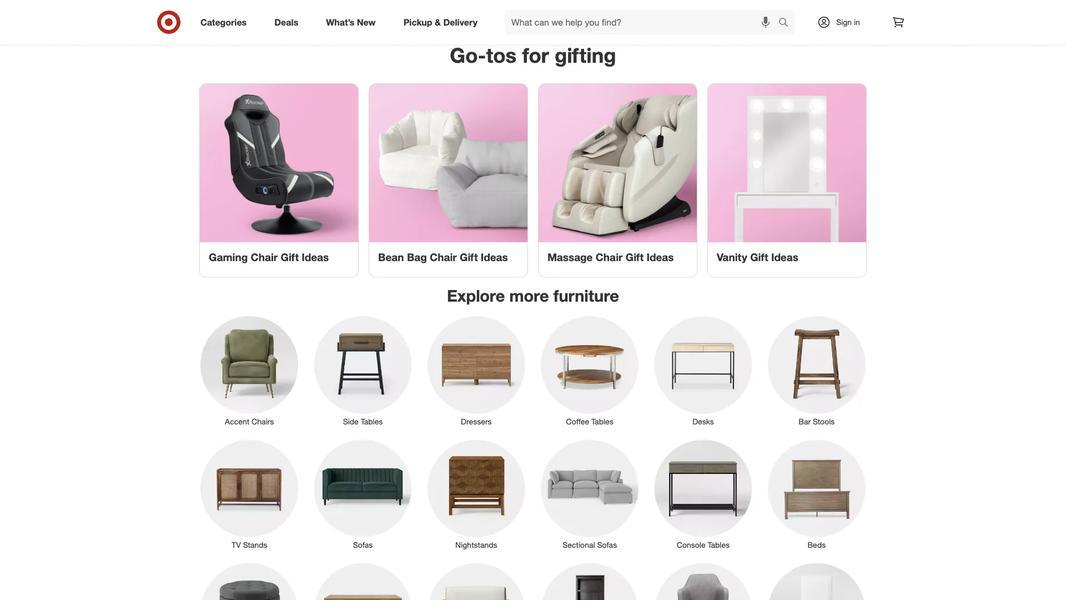 Task type: vqa. For each thing, say whether or not it's contained in the screenshot.
Sectional Sofas
yes



Task type: describe. For each thing, give the bounding box(es) containing it.
console tables link
[[647, 437, 761, 551]]

bean bag chair gift ideas
[[378, 251, 508, 264]]

coffee
[[567, 417, 590, 427]]

beds link
[[761, 437, 874, 551]]

side tables link
[[306, 314, 420, 427]]

tables for side tables
[[361, 417, 383, 427]]

go-
[[450, 43, 486, 67]]

vanity
[[717, 251, 748, 264]]

deals link
[[265, 10, 312, 34]]

1 gift from the left
[[281, 251, 299, 264]]

massage chair gift ideas link
[[539, 84, 697, 277]]

sofas link
[[306, 437, 420, 551]]

explore more furniture
[[447, 286, 620, 306]]

vanity gift ideas link
[[709, 84, 867, 277]]

accent
[[225, 417, 250, 427]]

nightstands link
[[420, 437, 533, 551]]

gaming
[[209, 251, 248, 264]]

delivery
[[444, 17, 478, 28]]

chair for massage
[[596, 251, 623, 264]]

sectional sofas
[[563, 540, 617, 550]]

categories link
[[191, 10, 261, 34]]

accent chairs
[[225, 417, 274, 427]]

bean
[[378, 251, 404, 264]]

sign
[[837, 17, 852, 27]]

side
[[343, 417, 359, 427]]

deals
[[275, 17, 299, 28]]

explore
[[447, 286, 505, 306]]

1 ideas from the left
[[302, 251, 329, 264]]

console tables
[[677, 540, 730, 550]]

what's new link
[[317, 10, 390, 34]]

pickup & delivery
[[404, 17, 478, 28]]

2 gift from the left
[[460, 251, 478, 264]]

in
[[855, 17, 861, 27]]

sign in
[[837, 17, 861, 27]]

side tables
[[343, 417, 383, 427]]

go-tos for gifting
[[450, 43, 617, 67]]

tv stands link
[[193, 437, 306, 551]]

pickup
[[404, 17, 433, 28]]

tables for console tables
[[708, 540, 730, 550]]

gifting
[[555, 43, 617, 67]]

gaming chair gift ideas
[[209, 251, 329, 264]]

sofas inside 'sofas' link
[[353, 540, 373, 550]]

massage chair gift ideas
[[548, 251, 674, 264]]

tos
[[486, 43, 517, 67]]

3 gift from the left
[[626, 251, 644, 264]]

tv
[[232, 540, 241, 550]]



Task type: locate. For each thing, give the bounding box(es) containing it.
console
[[677, 540, 706, 550]]

beds
[[808, 540, 826, 550]]

sectional
[[563, 540, 595, 550]]

1 horizontal spatial tables
[[592, 417, 614, 427]]

3 chair from the left
[[596, 251, 623, 264]]

what's new
[[326, 17, 376, 28]]

stands
[[243, 540, 268, 550]]

tables right console
[[708, 540, 730, 550]]

what's
[[326, 17, 355, 28]]

carousel region
[[200, 0, 867, 38]]

ideas
[[302, 251, 329, 264], [481, 251, 508, 264], [647, 251, 674, 264], [772, 251, 799, 264]]

tables inside console tables link
[[708, 540, 730, 550]]

1 sofas from the left
[[353, 540, 373, 550]]

sign in link
[[809, 10, 878, 34]]

2 chair from the left
[[430, 251, 457, 264]]

tables
[[361, 417, 383, 427], [592, 417, 614, 427], [708, 540, 730, 550]]

1 horizontal spatial sofas
[[598, 540, 617, 550]]

bean bag chair gift ideas link
[[370, 84, 528, 277]]

dressers link
[[420, 314, 533, 427]]

4 ideas from the left
[[772, 251, 799, 264]]

chair right gaming in the top left of the page
[[251, 251, 278, 264]]

tables inside coffee tables link
[[592, 417, 614, 427]]

&
[[435, 17, 441, 28]]

2 horizontal spatial tables
[[708, 540, 730, 550]]

coffee tables
[[567, 417, 614, 427]]

tables inside side tables link
[[361, 417, 383, 427]]

desks
[[693, 417, 714, 427]]

0 horizontal spatial tables
[[361, 417, 383, 427]]

search
[[774, 18, 801, 29]]

search button
[[774, 10, 801, 37]]

chair for gaming
[[251, 251, 278, 264]]

more
[[510, 286, 549, 306]]

What can we help you find? suggestions appear below search field
[[505, 10, 782, 34]]

bar stools
[[799, 417, 835, 427]]

2 ideas from the left
[[481, 251, 508, 264]]

0 horizontal spatial sofas
[[353, 540, 373, 550]]

dressers
[[461, 417, 492, 427]]

stools
[[814, 417, 835, 427]]

4 gift from the left
[[751, 251, 769, 264]]

gaming chair gift ideas link
[[200, 84, 358, 277]]

bar
[[799, 417, 811, 427]]

sofas inside sectional sofas link
[[598, 540, 617, 550]]

0 horizontal spatial chair
[[251, 251, 278, 264]]

for
[[523, 43, 549, 67]]

bag
[[407, 251, 427, 264]]

tables for coffee tables
[[592, 417, 614, 427]]

coffee tables link
[[533, 314, 647, 427]]

desks link
[[647, 314, 761, 427]]

chair right massage
[[596, 251, 623, 264]]

2 horizontal spatial chair
[[596, 251, 623, 264]]

tables right side
[[361, 417, 383, 427]]

tv stands
[[232, 540, 268, 550]]

gift
[[281, 251, 299, 264], [460, 251, 478, 264], [626, 251, 644, 264], [751, 251, 769, 264]]

furniture
[[554, 286, 620, 306]]

massage
[[548, 251, 593, 264]]

chair
[[251, 251, 278, 264], [430, 251, 457, 264], [596, 251, 623, 264]]

pickup & delivery link
[[394, 10, 492, 34]]

accent chairs link
[[193, 314, 306, 427]]

sectional sofas link
[[533, 437, 647, 551]]

2 sofas from the left
[[598, 540, 617, 550]]

3 ideas from the left
[[647, 251, 674, 264]]

new
[[357, 17, 376, 28]]

chairs
[[252, 417, 274, 427]]

1 horizontal spatial chair
[[430, 251, 457, 264]]

chair right bag
[[430, 251, 457, 264]]

sofas
[[353, 540, 373, 550], [598, 540, 617, 550]]

tables right coffee
[[592, 417, 614, 427]]

categories
[[201, 17, 247, 28]]

nightstands
[[456, 540, 498, 550]]

bar stools link
[[761, 314, 874, 427]]

vanity gift ideas
[[717, 251, 799, 264]]

1 chair from the left
[[251, 251, 278, 264]]



